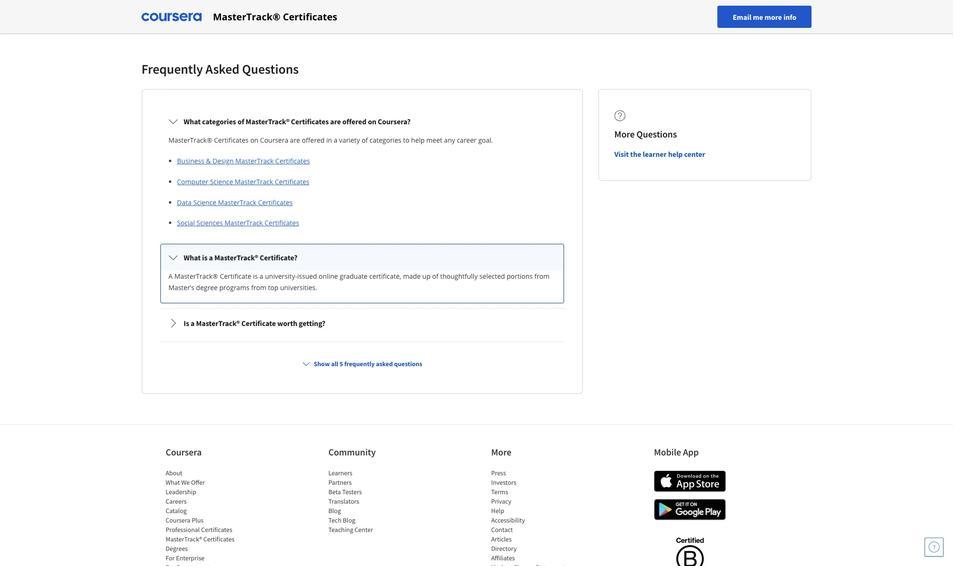 Task type: vqa. For each thing, say whether or not it's contained in the screenshot.
the bottommost Questions
yes



Task type: describe. For each thing, give the bounding box(es) containing it.
1 vertical spatial questions
[[637, 128, 677, 140]]

1 horizontal spatial categories
[[370, 136, 401, 145]]

coursera?
[[378, 117, 411, 126]]

0 horizontal spatial on
[[250, 136, 258, 145]]

of inside dropdown button
[[238, 117, 244, 126]]

graduate
[[340, 272, 368, 281]]

universities.
[[280, 284, 317, 293]]

on inside what categories of mastertrack® certificates are offered on coursera? dropdown button
[[368, 117, 376, 126]]

beta
[[328, 488, 341, 497]]

visit the learner help center
[[614, 150, 705, 159]]

press
[[491, 470, 506, 478]]

mastertrack for computer
[[235, 178, 273, 187]]

mastertrack® inside a mastertrack® certificate is a university-issued online graduate certificate, made up of thoughtfully selected portions from master's degree programs from top universities.
[[174, 272, 218, 281]]

beta testers link
[[328, 488, 362, 497]]

computer science mastertrack certificates
[[177, 178, 309, 187]]

mastertrack up the computer science mastertrack certificates
[[235, 157, 274, 166]]

privacy
[[491, 498, 511, 506]]

goal.
[[478, 136, 493, 145]]

science for computer
[[210, 178, 233, 187]]

&
[[206, 157, 211, 166]]

meet
[[426, 136, 442, 145]]

programs
[[219, 284, 249, 293]]

mastertrack® inside the about what we offer leadership careers catalog coursera plus professional certificates mastertrack® certificates degrees for enterprise
[[166, 536, 202, 544]]

leadership link
[[166, 488, 196, 497]]

frequently asked questions
[[142, 61, 299, 78]]

what is a mastertrack® certificate?
[[184, 253, 298, 263]]

careers link
[[166, 498, 187, 506]]

in
[[326, 136, 332, 145]]

coursera inside the collapsed list
[[260, 136, 288, 145]]

directory
[[491, 545, 517, 554]]

partners link
[[328, 479, 352, 488]]

mastertrack® inside what categories of mastertrack® certificates are offered on coursera? dropdown button
[[246, 117, 290, 126]]

terms link
[[491, 488, 508, 497]]

mobile
[[654, 447, 681, 459]]

1 vertical spatial are
[[290, 136, 300, 145]]

learner
[[643, 150, 667, 159]]

certificate inside "dropdown button"
[[241, 319, 276, 329]]

show all 5 frequently asked questions button
[[299, 356, 426, 373]]

are inside dropdown button
[[330, 117, 341, 126]]

teaching center link
[[328, 526, 373, 535]]

contact link
[[491, 526, 513, 535]]

visit
[[614, 150, 629, 159]]

plus
[[192, 517, 204, 525]]

visit the learner help center link
[[614, 150, 705, 159]]

a inside a mastertrack® certificate is a university-issued online graduate certificate, made up of thoughtfully selected portions from master's degree programs from top universities.
[[260, 272, 263, 281]]

center
[[355, 526, 373, 535]]

mastertrack® certificates on coursera are offered in a variety of categories to help meet any career goal.
[[168, 136, 493, 145]]

1 horizontal spatial blog
[[343, 517, 355, 525]]

university-
[[265, 272, 297, 281]]

social
[[177, 219, 195, 228]]

any
[[444, 136, 455, 145]]

about
[[166, 470, 182, 478]]

careers
[[166, 498, 187, 506]]

list item for coursera
[[166, 564, 246, 567]]

mastertrack® inside what is a mastertrack® certificate? dropdown button
[[214, 253, 258, 263]]

what we offer link
[[166, 479, 205, 488]]

thoughtfully
[[440, 272, 478, 281]]

investors
[[491, 479, 516, 488]]

accessibility
[[491, 517, 525, 525]]

tech
[[328, 517, 341, 525]]

show
[[314, 360, 330, 369]]

coursera inside the about what we offer leadership careers catalog coursera plus professional certificates mastertrack® certificates degrees for enterprise
[[166, 517, 190, 525]]

to
[[403, 136, 409, 145]]

frequently
[[142, 61, 203, 78]]

enterprise
[[176, 555, 205, 563]]

what categories of mastertrack® certificates are offered on coursera? button
[[161, 108, 564, 135]]

logo of certified b corporation image
[[670, 533, 709, 567]]

1 horizontal spatial help
[[668, 150, 683, 159]]

help center image
[[929, 542, 940, 554]]

mastertrack for data
[[218, 198, 256, 207]]

a inside dropdown button
[[209, 253, 213, 263]]

list for coursera
[[166, 469, 246, 567]]

data science mastertrack certificates
[[177, 198, 293, 207]]

online
[[319, 272, 338, 281]]

mobile app
[[654, 447, 699, 459]]

categories inside dropdown button
[[202, 117, 236, 126]]

worth
[[277, 319, 297, 329]]

of inside a mastertrack® certificate is a university-issued online graduate certificate, made up of thoughtfully selected portions from master's degree programs from top universities.
[[432, 272, 439, 281]]

1 vertical spatial offered
[[302, 136, 325, 145]]

is
[[184, 319, 189, 329]]

0 vertical spatial questions
[[242, 61, 299, 78]]

a inside "dropdown button"
[[191, 319, 195, 329]]

career
[[457, 136, 477, 145]]

about link
[[166, 470, 182, 478]]

certificates inside dropdown button
[[291, 117, 329, 126]]

1 horizontal spatial of
[[362, 136, 368, 145]]

coursera image
[[142, 9, 202, 24]]

frequently
[[344, 360, 375, 369]]

what for what categories of mastertrack® certificates are offered on coursera?
[[184, 117, 201, 126]]

asked
[[206, 61, 239, 78]]

blog link
[[328, 507, 341, 516]]

affiliates
[[491, 555, 515, 563]]

is a mastertrack® certificate worth getting?
[[184, 319, 325, 329]]

1 vertical spatial from
[[251, 284, 266, 293]]

community
[[328, 447, 376, 459]]

more
[[765, 12, 782, 22]]

catalog link
[[166, 507, 187, 516]]

issued
[[297, 272, 317, 281]]

press link
[[491, 470, 506, 478]]

0 horizontal spatial blog
[[328, 507, 341, 516]]

variety
[[339, 136, 360, 145]]

for
[[166, 555, 175, 563]]

made
[[403, 272, 421, 281]]

all
[[331, 360, 338, 369]]

press investors terms privacy help accessibility contact articles directory affiliates
[[491, 470, 525, 563]]

business & design mastertrack certificates link
[[177, 157, 310, 166]]

asked
[[376, 360, 393, 369]]

teaching
[[328, 526, 353, 535]]

email me more info
[[733, 12, 797, 22]]



Task type: locate. For each thing, give the bounding box(es) containing it.
5
[[340, 360, 343, 369]]

is
[[202, 253, 207, 263], [253, 272, 258, 281]]

on up business & design mastertrack certificates
[[250, 136, 258, 145]]

1 vertical spatial of
[[362, 136, 368, 145]]

0 horizontal spatial offered
[[302, 136, 325, 145]]

catalog
[[166, 507, 187, 516]]

list containing press
[[491, 469, 572, 567]]

degrees
[[166, 545, 188, 554]]

a right in
[[334, 136, 337, 145]]

me
[[753, 12, 763, 22]]

more up press
[[491, 447, 512, 459]]

0 horizontal spatial more
[[491, 447, 512, 459]]

help
[[491, 507, 504, 516]]

of up business & design mastertrack certificates
[[238, 117, 244, 126]]

categories
[[202, 117, 236, 126], [370, 136, 401, 145]]

is inside a mastertrack® certificate is a university-issued online graduate certificate, made up of thoughtfully selected portions from master's degree programs from top universities.
[[253, 272, 258, 281]]

what categories of mastertrack® certificates are offered on coursera?
[[184, 117, 411, 126]]

degree
[[196, 284, 218, 293]]

a right is
[[191, 319, 195, 329]]

help left center
[[668, 150, 683, 159]]

more
[[614, 128, 635, 140], [491, 447, 512, 459]]

app
[[683, 447, 699, 459]]

list
[[172, 156, 556, 228], [166, 469, 246, 567], [328, 469, 409, 535], [491, 469, 572, 567]]

0 vertical spatial on
[[368, 117, 376, 126]]

list for mastertrack® certificates on coursera are offered in a variety of categories to help meet any career goal.
[[172, 156, 556, 228]]

email
[[733, 12, 752, 22]]

coursera down what categories of mastertrack® certificates are offered on coursera?
[[260, 136, 288, 145]]

tech blog link
[[328, 517, 355, 525]]

about what we offer leadership careers catalog coursera plus professional certificates mastertrack® certificates degrees for enterprise
[[166, 470, 235, 563]]

offered
[[342, 117, 366, 126], [302, 136, 325, 145]]

categories down coursera?
[[370, 136, 401, 145]]

learners link
[[328, 470, 352, 478]]

1 vertical spatial categories
[[370, 136, 401, 145]]

blog up "teaching center" link
[[343, 517, 355, 525]]

0 horizontal spatial from
[[251, 284, 266, 293]]

help right the to
[[411, 136, 425, 145]]

are down what categories of mastertrack® certificates are offered on coursera?
[[290, 136, 300, 145]]

certificate up 'programs'
[[220, 272, 251, 281]]

0 vertical spatial is
[[202, 253, 207, 263]]

offered up variety
[[342, 117, 366, 126]]

frequently asked questions element
[[134, 61, 819, 402]]

1 vertical spatial more
[[491, 447, 512, 459]]

mastertrack down data science mastertrack certificates
[[225, 219, 263, 228]]

translators link
[[328, 498, 359, 506]]

computer science mastertrack certificates link
[[177, 178, 309, 187]]

top
[[268, 284, 278, 293]]

portions
[[507, 272, 533, 281]]

0 horizontal spatial list item
[[166, 564, 246, 567]]

0 vertical spatial more
[[614, 128, 635, 140]]

of right variety
[[362, 136, 368, 145]]

1 vertical spatial is
[[253, 272, 258, 281]]

0 horizontal spatial categories
[[202, 117, 236, 126]]

list item for more
[[491, 564, 572, 567]]

more up the "visit"
[[614, 128, 635, 140]]

more for more questions
[[614, 128, 635, 140]]

1 vertical spatial what
[[184, 253, 201, 263]]

1 horizontal spatial from
[[534, 272, 550, 281]]

science right data
[[193, 198, 216, 207]]

1 horizontal spatial more
[[614, 128, 635, 140]]

business
[[177, 157, 204, 166]]

0 vertical spatial science
[[210, 178, 233, 187]]

data science mastertrack certificates link
[[177, 198, 293, 207]]

center
[[684, 150, 705, 159]]

categories up design
[[202, 117, 236, 126]]

articles link
[[491, 536, 512, 544]]

sciences
[[197, 219, 223, 228]]

list inside the collapsed list
[[172, 156, 556, 228]]

what for what is a mastertrack® certificate?
[[184, 253, 201, 263]]

0 horizontal spatial is
[[202, 253, 207, 263]]

directory link
[[491, 545, 517, 554]]

0 horizontal spatial questions
[[242, 61, 299, 78]]

a left university-
[[260, 272, 263, 281]]

a mastertrack® certificate is a university-issued online graduate certificate, made up of thoughtfully selected portions from master's degree programs from top universities.
[[168, 272, 550, 293]]

1 horizontal spatial questions
[[637, 128, 677, 140]]

0 vertical spatial blog
[[328, 507, 341, 516]]

is down "what is a mastertrack® certificate?"
[[253, 272, 258, 281]]

for enterprise link
[[166, 555, 205, 563]]

certificate?
[[260, 253, 298, 263]]

certificate,
[[369, 272, 401, 281]]

questions
[[242, 61, 299, 78], [637, 128, 677, 140]]

list for community
[[328, 469, 409, 535]]

coursera up the 'about' link
[[166, 447, 202, 459]]

mastertrack®
[[213, 10, 280, 23], [246, 117, 290, 126], [168, 136, 212, 145], [214, 253, 258, 263], [174, 272, 218, 281], [196, 319, 240, 329], [166, 536, 202, 544]]

contact
[[491, 526, 513, 535]]

affiliates link
[[491, 555, 515, 563]]

design
[[213, 157, 234, 166]]

1 vertical spatial help
[[668, 150, 683, 159]]

coursera down catalog
[[166, 517, 190, 525]]

science down design
[[210, 178, 233, 187]]

list for more
[[491, 469, 572, 567]]

0 vertical spatial what
[[184, 117, 201, 126]]

mastertrack® inside is a mastertrack® certificate worth getting? "dropdown button"
[[196, 319, 240, 329]]

0 vertical spatial coursera
[[260, 136, 288, 145]]

1 horizontal spatial is
[[253, 272, 258, 281]]

offered inside dropdown button
[[342, 117, 366, 126]]

download on the app store image
[[654, 471, 726, 493]]

blog up tech
[[328, 507, 341, 516]]

is up degree
[[202, 253, 207, 263]]

1 vertical spatial coursera
[[166, 447, 202, 459]]

is a mastertrack® certificate worth getting? button
[[161, 311, 564, 337]]

offered left in
[[302, 136, 325, 145]]

a up degree
[[209, 253, 213, 263]]

degrees link
[[166, 545, 188, 554]]

the
[[630, 150, 641, 159]]

0 vertical spatial of
[[238, 117, 244, 126]]

what is a mastertrack® certificate? button
[[161, 245, 564, 271]]

help link
[[491, 507, 504, 516]]

from
[[534, 272, 550, 281], [251, 284, 266, 293]]

1 horizontal spatial are
[[330, 117, 341, 126]]

offer
[[191, 479, 205, 488]]

selected
[[479, 272, 505, 281]]

articles
[[491, 536, 512, 544]]

mastertrack® certificates link
[[166, 536, 235, 544]]

0 vertical spatial are
[[330, 117, 341, 126]]

a
[[334, 136, 337, 145], [209, 253, 213, 263], [260, 272, 263, 281], [191, 319, 195, 329]]

science for data
[[193, 198, 216, 207]]

is inside what is a mastertrack® certificate? dropdown button
[[202, 253, 207, 263]]

list containing learners
[[328, 469, 409, 535]]

2 vertical spatial coursera
[[166, 517, 190, 525]]

1 list item from the left
[[166, 564, 246, 567]]

translators
[[328, 498, 359, 506]]

social sciences mastertrack certificates link
[[177, 219, 299, 228]]

0 vertical spatial certificate
[[220, 272, 251, 281]]

partners
[[328, 479, 352, 488]]

more questions
[[614, 128, 677, 140]]

2 vertical spatial what
[[166, 479, 180, 488]]

professional certificates link
[[166, 526, 232, 535]]

certificate
[[220, 272, 251, 281], [241, 319, 276, 329]]

1 horizontal spatial on
[[368, 117, 376, 126]]

we
[[181, 479, 190, 488]]

are up mastertrack® certificates on coursera are offered in a variety of categories to help meet any career goal.
[[330, 117, 341, 126]]

mastertrack up social sciences mastertrack certificates "link"
[[218, 198, 256, 207]]

of
[[238, 117, 244, 126], [362, 136, 368, 145], [432, 272, 439, 281]]

list item
[[166, 564, 246, 567], [491, 564, 572, 567]]

help inside the collapsed list
[[411, 136, 425, 145]]

list item down enterprise
[[166, 564, 246, 567]]

what up master's
[[184, 253, 201, 263]]

list containing business & design mastertrack certificates
[[172, 156, 556, 228]]

1 vertical spatial blog
[[343, 517, 355, 525]]

master's
[[168, 284, 194, 293]]

1 vertical spatial certificate
[[241, 319, 276, 329]]

1 vertical spatial on
[[250, 136, 258, 145]]

professional
[[166, 526, 200, 535]]

0 vertical spatial offered
[[342, 117, 366, 126]]

more inside frequently asked questions element
[[614, 128, 635, 140]]

from right portions
[[534, 272, 550, 281]]

2 horizontal spatial of
[[432, 272, 439, 281]]

1 vertical spatial science
[[193, 198, 216, 207]]

what up business
[[184, 117, 201, 126]]

what down the 'about' link
[[166, 479, 180, 488]]

0 horizontal spatial are
[[290, 136, 300, 145]]

science
[[210, 178, 233, 187], [193, 198, 216, 207]]

list containing about
[[166, 469, 246, 567]]

coursera plus link
[[166, 517, 204, 525]]

0 vertical spatial from
[[534, 272, 550, 281]]

up
[[422, 272, 431, 281]]

0 vertical spatial help
[[411, 136, 425, 145]]

1 horizontal spatial offered
[[342, 117, 366, 126]]

list item down affiliates link
[[491, 564, 572, 567]]

0 vertical spatial categories
[[202, 117, 236, 126]]

certificate inside a mastertrack® certificate is a university-issued online graduate certificate, made up of thoughtfully selected portions from master's degree programs from top universities.
[[220, 272, 251, 281]]

accessibility link
[[491, 517, 525, 525]]

what inside the about what we offer leadership careers catalog coursera plus professional certificates mastertrack® certificates degrees for enterprise
[[166, 479, 180, 488]]

terms
[[491, 488, 508, 497]]

of right up
[[432, 272, 439, 281]]

2 vertical spatial of
[[432, 272, 439, 281]]

on left coursera?
[[368, 117, 376, 126]]

info
[[784, 12, 797, 22]]

get it on google play image
[[654, 500, 726, 521]]

2 list item from the left
[[491, 564, 572, 567]]

show all 5 frequently asked questions
[[314, 360, 422, 369]]

0 horizontal spatial help
[[411, 136, 425, 145]]

1 horizontal spatial list item
[[491, 564, 572, 567]]

collapsed list
[[158, 105, 567, 345]]

questions
[[394, 360, 422, 369]]

a
[[168, 272, 173, 281]]

from left top
[[251, 284, 266, 293]]

mastertrack for social
[[225, 219, 263, 228]]

more for more
[[491, 447, 512, 459]]

0 horizontal spatial of
[[238, 117, 244, 126]]

certificate left worth in the left of the page
[[241, 319, 276, 329]]

mastertrack down business & design mastertrack certificates
[[235, 178, 273, 187]]



